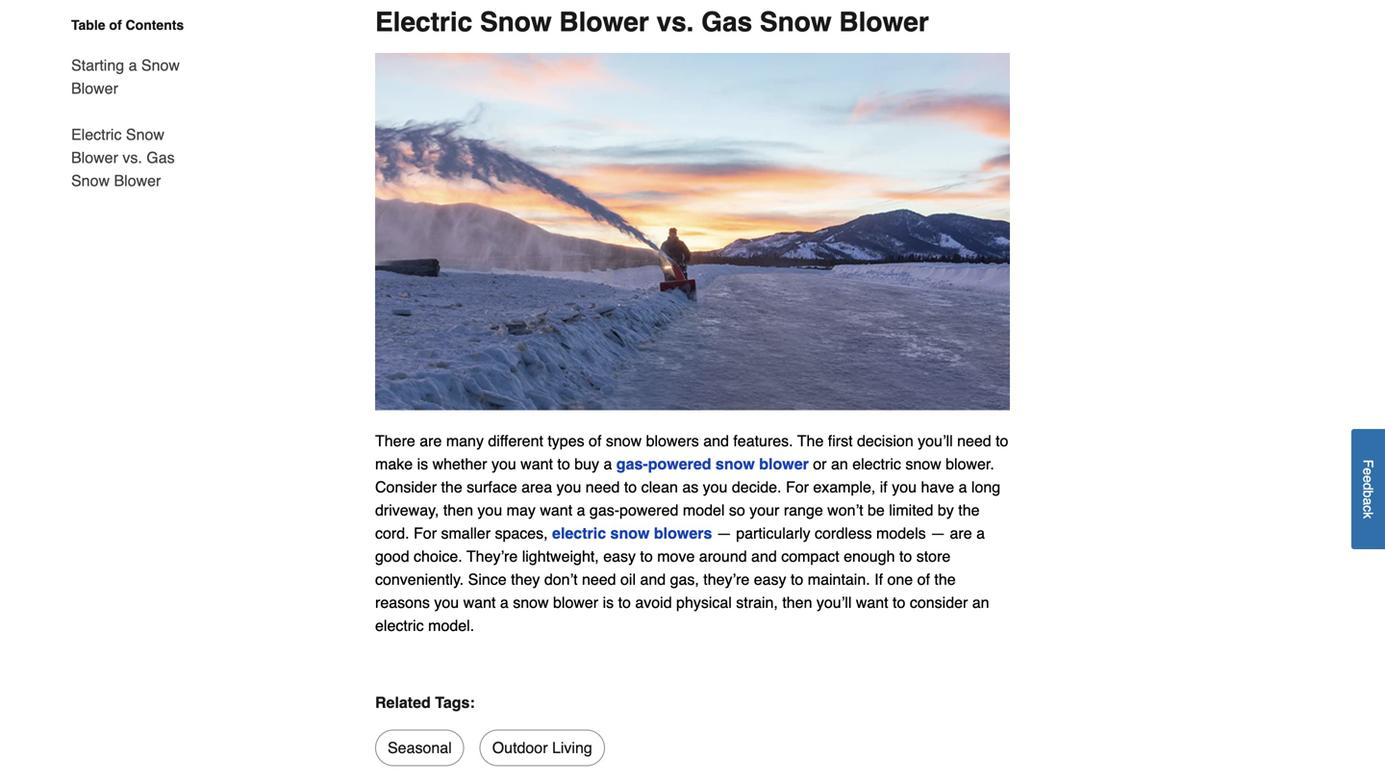 Task type: vqa. For each thing, say whether or not it's contained in the screenshot.
Order Status
no



Task type: locate. For each thing, give the bounding box(es) containing it.
they're
[[704, 571, 750, 589]]

you down gas-powered snow blower
[[703, 478, 728, 496]]

an
[[831, 455, 849, 473], [973, 594, 990, 612]]

of up buy
[[589, 432, 602, 450]]

many
[[446, 432, 484, 450]]

0 vertical spatial then
[[443, 502, 473, 519]]

0 vertical spatial gas
[[702, 7, 753, 38]]

1 horizontal spatial electric snow blower vs. gas snow blower
[[375, 7, 929, 38]]

snow up have at the right bottom of page
[[906, 455, 942, 473]]

a inside starting a snow blower
[[129, 56, 137, 74]]

powered
[[648, 455, 712, 473], [620, 502, 679, 519]]

1 e from the top
[[1361, 468, 1377, 475]]

1 vertical spatial gas
[[147, 149, 175, 166]]

1 vertical spatial the
[[959, 502, 980, 519]]

1 vertical spatial gas-
[[590, 502, 620, 519]]

for up choice.
[[414, 525, 437, 542]]

an right or
[[831, 455, 849, 473]]

electric
[[853, 455, 902, 473], [552, 525, 606, 542], [375, 617, 424, 635]]

gas- up clean
[[617, 455, 648, 473]]

related
[[375, 694, 431, 712]]

1 horizontal spatial an
[[973, 594, 990, 612]]

1 vertical spatial need
[[586, 478, 620, 496]]

2 horizontal spatial electric
[[853, 455, 902, 473]]

are inside the "— particularly cordless models — are a good choice. they're lightweight, easy to move around and compact enough to store conveniently. since they don't need oil and gas, they're easy to maintain. if one of the reasons you want a snow blower is to avoid physical strain, then you'll want to consider an electric model."
[[950, 525, 973, 542]]

to left buy
[[558, 455, 570, 473]]

powered inside the or an electric snow blower. consider the surface area you need to clean as you decide. for example, if you have a long driveway, then you may want a gas-powered model so your range won't be limited by the cord. for smaller spaces,
[[620, 502, 679, 519]]

the down the whether
[[441, 478, 463, 496]]

of inside the "— particularly cordless models — are a good choice. they're lightweight, easy to move around and compact enough to store conveniently. since they don't need oil and gas, they're easy to maintain. if one of the reasons you want a snow blower is to avoid physical strain, then you'll want to consider an electric model."
[[918, 571, 931, 589]]

1 horizontal spatial gas
[[702, 7, 753, 38]]

— up store
[[931, 525, 946, 542]]

the up consider
[[935, 571, 956, 589]]

0 horizontal spatial an
[[831, 455, 849, 473]]

then
[[443, 502, 473, 519], [783, 594, 813, 612]]

1 horizontal spatial blower
[[760, 455, 809, 473]]

electric snow blowers
[[552, 525, 712, 542]]

by
[[938, 502, 954, 519]]

a up k
[[1361, 498, 1377, 505]]

consider
[[375, 478, 437, 496]]

and up gas-powered snow blower link
[[704, 432, 729, 450]]

they
[[511, 571, 540, 589]]

2 vertical spatial need
[[582, 571, 616, 589]]

are left 'many'
[[420, 432, 442, 450]]

0 vertical spatial are
[[420, 432, 442, 450]]

0 vertical spatial electric
[[853, 455, 902, 473]]

want
[[521, 455, 553, 473], [540, 502, 573, 519], [463, 594, 496, 612], [856, 594, 889, 612]]

1 vertical spatial easy
[[754, 571, 787, 589]]

blower inside the "— particularly cordless models — are a good choice. they're lightweight, easy to move around and compact enough to store conveniently. since they don't need oil and gas, they're easy to maintain. if one of the reasons you want a snow blower is to avoid physical strain, then you'll want to consider an electric model."
[[553, 594, 599, 612]]

2 vertical spatial of
[[918, 571, 931, 589]]

2 vertical spatial and
[[640, 571, 666, 589]]

electric snow blower vs. gas snow blower inside 'table of contents' element
[[71, 126, 175, 190]]

want inside the or an electric snow blower. consider the surface area you need to clean as you decide. for example, if you have a long driveway, then you may want a gas-powered model so your range won't be limited by the cord. for smaller spaces,
[[540, 502, 573, 519]]

1 horizontal spatial —
[[931, 525, 946, 542]]

1 vertical spatial vs.
[[123, 149, 142, 166]]

gas- inside the or an electric snow blower. consider the surface area you need to clean as you decide. for example, if you have a long driveway, then you may want a gas-powered model so your range won't be limited by the cord. for smaller spaces,
[[590, 502, 620, 519]]

and
[[704, 432, 729, 450], [752, 548, 777, 566], [640, 571, 666, 589]]

1 horizontal spatial are
[[950, 525, 973, 542]]

1 horizontal spatial is
[[603, 594, 614, 612]]

blowers
[[646, 432, 699, 450], [654, 525, 712, 542]]

have
[[921, 478, 955, 496]]

electric up the lightweight,
[[552, 525, 606, 542]]

2 horizontal spatial and
[[752, 548, 777, 566]]

1 horizontal spatial you'll
[[918, 432, 953, 450]]

types
[[548, 432, 585, 450]]

0 vertical spatial gas-
[[617, 455, 648, 473]]

blower inside starting a snow blower
[[71, 79, 118, 97]]

move
[[658, 548, 695, 566]]

0 horizontal spatial vs.
[[123, 149, 142, 166]]

snow inside there are many different types of snow blowers and features. the first decision you'll need to make is whether you want to buy a
[[606, 432, 642, 450]]

— up around on the bottom of the page
[[717, 525, 732, 542]]

snow inside the "— particularly cordless models — are a good choice. they're lightweight, easy to move around and compact enough to store conveniently. since they don't need oil and gas, they're easy to maintain. if one of the reasons you want a snow blower is to avoid physical strain, then you'll want to consider an electric model."
[[513, 594, 549, 612]]

cordless
[[815, 525, 872, 542]]

e up b
[[1361, 475, 1377, 483]]

to
[[996, 432, 1009, 450], [558, 455, 570, 473], [624, 478, 637, 496], [640, 548, 653, 566], [900, 548, 913, 566], [791, 571, 804, 589], [618, 594, 631, 612], [893, 594, 906, 612]]

electric snow blower vs. gas snow blower
[[375, 7, 929, 38], [71, 126, 175, 190]]

then up smaller in the bottom left of the page
[[443, 502, 473, 519]]

the
[[798, 432, 824, 450]]

1 vertical spatial is
[[603, 594, 614, 612]]

0 vertical spatial an
[[831, 455, 849, 473]]

1 vertical spatial you'll
[[817, 594, 852, 612]]

to down compact
[[791, 571, 804, 589]]

gas
[[702, 7, 753, 38], [147, 149, 175, 166]]

blowers up gas-powered snow blower link
[[646, 432, 699, 450]]

easy up the oil
[[604, 548, 636, 566]]

1 vertical spatial electric
[[71, 126, 122, 143]]

need up blower. at right bottom
[[958, 432, 992, 450]]

you'll up blower. at right bottom
[[918, 432, 953, 450]]

0 horizontal spatial is
[[417, 455, 428, 473]]

snow inside the or an electric snow blower. consider the surface area you need to clean as you decide. for example, if you have a long driveway, then you may want a gas-powered model so your range won't be limited by the cord. for smaller spaces,
[[906, 455, 942, 473]]

the right by
[[959, 502, 980, 519]]

different
[[488, 432, 544, 450]]

an right consider
[[973, 594, 990, 612]]

1 vertical spatial blowers
[[654, 525, 712, 542]]

e up 'd'
[[1361, 468, 1377, 475]]

a
[[129, 56, 137, 74], [604, 455, 612, 473], [959, 478, 968, 496], [1361, 498, 1377, 505], [577, 502, 586, 519], [977, 525, 985, 542], [500, 594, 509, 612]]

limited
[[889, 502, 934, 519]]

related tags:
[[375, 694, 475, 712]]

0 vertical spatial is
[[417, 455, 428, 473]]

compact
[[782, 548, 840, 566]]

0 horizontal spatial then
[[443, 502, 473, 519]]

be
[[868, 502, 885, 519]]

1 horizontal spatial of
[[589, 432, 602, 450]]

to up long
[[996, 432, 1009, 450]]

0 vertical spatial electric
[[375, 7, 473, 38]]

good
[[375, 548, 410, 566]]

is up consider
[[417, 455, 428, 473]]

0 horizontal spatial blower
[[553, 594, 599, 612]]

gas- up electric snow blowers
[[590, 502, 620, 519]]

a right buy
[[604, 455, 612, 473]]

0 vertical spatial the
[[441, 478, 463, 496]]

gas-powered snow blower
[[617, 455, 809, 473]]

0 horizontal spatial for
[[414, 525, 437, 542]]

and up avoid
[[640, 571, 666, 589]]

an inside the "— particularly cordless models — are a good choice. they're lightweight, easy to move around and compact enough to store conveniently. since they don't need oil and gas, they're easy to maintain. if one of the reasons you want a snow blower is to avoid physical strain, then you'll want to consider an electric model."
[[973, 594, 990, 612]]

blower down don't
[[553, 594, 599, 612]]

a left long
[[959, 478, 968, 496]]

1 vertical spatial powered
[[620, 502, 679, 519]]

as
[[683, 478, 699, 496]]

0 horizontal spatial you'll
[[817, 594, 852, 612]]

0 vertical spatial you'll
[[918, 432, 953, 450]]

you'll down the maintain.
[[817, 594, 852, 612]]

to left clean
[[624, 478, 637, 496]]

electric
[[375, 7, 473, 38], [71, 126, 122, 143]]

powered up as
[[648, 455, 712, 473]]

and inside there are many different types of snow blowers and features. the first decision you'll need to make is whether you want to buy a
[[704, 432, 729, 450]]

0 vertical spatial and
[[704, 432, 729, 450]]

1 vertical spatial are
[[950, 525, 973, 542]]

table of contents
[[71, 17, 184, 33]]

and down particularly
[[752, 548, 777, 566]]

is
[[417, 455, 428, 473], [603, 594, 614, 612]]

2 vertical spatial electric
[[375, 617, 424, 635]]

your
[[750, 502, 780, 519]]

0 vertical spatial powered
[[648, 455, 712, 473]]

since
[[468, 571, 507, 589]]

is inside there are many different types of snow blowers and features. the first decision you'll need to make is whether you want to buy a
[[417, 455, 428, 473]]

0 vertical spatial vs.
[[657, 7, 694, 38]]

of right one
[[918, 571, 931, 589]]

0 horizontal spatial are
[[420, 432, 442, 450]]

0 horizontal spatial electric snow blower vs. gas snow blower
[[71, 126, 175, 190]]

1 vertical spatial blower
[[553, 594, 599, 612]]

snow right types
[[606, 432, 642, 450]]

a down long
[[977, 525, 985, 542]]

0 horizontal spatial electric
[[71, 126, 122, 143]]

for
[[786, 478, 809, 496], [414, 525, 437, 542]]

—
[[717, 525, 732, 542], [931, 525, 946, 542]]

blower
[[760, 455, 809, 473], [553, 594, 599, 612]]

you'll
[[918, 432, 953, 450], [817, 594, 852, 612]]

1 vertical spatial then
[[783, 594, 813, 612]]

1 horizontal spatial vs.
[[657, 7, 694, 38]]

starting a snow blower
[[71, 56, 180, 97]]

table
[[71, 17, 105, 33]]

1 horizontal spatial the
[[935, 571, 956, 589]]

2 horizontal spatial the
[[959, 502, 980, 519]]

of right table
[[109, 17, 122, 33]]

vs.
[[657, 7, 694, 38], [123, 149, 142, 166]]

enough
[[844, 548, 895, 566]]

blower.
[[946, 455, 995, 473]]

are down by
[[950, 525, 973, 542]]

0 vertical spatial easy
[[604, 548, 636, 566]]

a inside there are many different types of snow blowers and features. the first decision you'll need to make is whether you want to buy a
[[604, 455, 612, 473]]

there are many different types of snow blowers and features. the first decision you'll need to make is whether you want to buy a
[[375, 432, 1009, 473]]

gas-
[[617, 455, 648, 473], [590, 502, 620, 519]]

strain,
[[736, 594, 778, 612]]

electric snow blower vs. gas snow blower link
[[71, 112, 200, 192]]

snow down they
[[513, 594, 549, 612]]

0 vertical spatial of
[[109, 17, 122, 33]]

snow
[[606, 432, 642, 450], [716, 455, 755, 473], [906, 455, 942, 473], [611, 525, 650, 542], [513, 594, 549, 612]]

the
[[441, 478, 463, 496], [959, 502, 980, 519], [935, 571, 956, 589]]

you up model.
[[434, 594, 459, 612]]

then inside the "— particularly cordless models — are a good choice. they're lightweight, easy to move around and compact enough to store conveniently. since they don't need oil and gas, they're easy to maintain. if one of the reasons you want a snow blower is to avoid physical strain, then you'll want to consider an electric model."
[[783, 594, 813, 612]]

powered down clean
[[620, 502, 679, 519]]

table of contents element
[[56, 15, 200, 192]]

0 vertical spatial need
[[958, 432, 992, 450]]

easy
[[604, 548, 636, 566], [754, 571, 787, 589]]

for up range
[[786, 478, 809, 496]]

is left avoid
[[603, 594, 614, 612]]

you right if
[[892, 478, 917, 496]]

snow
[[480, 7, 552, 38], [760, 7, 832, 38], [141, 56, 180, 74], [126, 126, 164, 143], [71, 172, 110, 190]]

1 vertical spatial electric
[[552, 525, 606, 542]]

1 horizontal spatial electric
[[375, 7, 473, 38]]

b
[[1361, 490, 1377, 498]]

you'll inside the "— particularly cordless models — are a good choice. they're lightweight, easy to move around and compact enough to store conveniently. since they don't need oil and gas, they're easy to maintain. if one of the reasons you want a snow blower is to avoid physical strain, then you'll want to consider an electric model."
[[817, 594, 852, 612]]

2 horizontal spatial of
[[918, 571, 931, 589]]

a right starting
[[129, 56, 137, 74]]

1 horizontal spatial electric
[[552, 525, 606, 542]]

vs. inside 'table of contents' element
[[123, 149, 142, 166]]

then right strain,
[[783, 594, 813, 612]]

want down area
[[540, 502, 573, 519]]

model
[[683, 502, 725, 519]]

1 horizontal spatial then
[[783, 594, 813, 612]]

then inside the or an electric snow blower. consider the surface area you need to clean as you decide. for example, if you have a long driveway, then you may want a gas-powered model so your range won't be limited by the cord. for smaller spaces,
[[443, 502, 473, 519]]

starting
[[71, 56, 124, 74]]

0 vertical spatial blower
[[760, 455, 809, 473]]

electric down reasons
[[375, 617, 424, 635]]

electric snow blowers link
[[552, 525, 712, 542]]

0 horizontal spatial electric
[[375, 617, 424, 635]]

of
[[109, 17, 122, 33], [589, 432, 602, 450], [918, 571, 931, 589]]

need down buy
[[586, 478, 620, 496]]

electric up if
[[853, 455, 902, 473]]

1 — from the left
[[717, 525, 732, 542]]

if
[[880, 478, 888, 496]]

0 vertical spatial blowers
[[646, 432, 699, 450]]

2 vertical spatial the
[[935, 571, 956, 589]]

blowers up 'move'
[[654, 525, 712, 542]]

1 vertical spatial an
[[973, 594, 990, 612]]

1 horizontal spatial and
[[704, 432, 729, 450]]

0 horizontal spatial gas
[[147, 149, 175, 166]]

0 horizontal spatial —
[[717, 525, 732, 542]]

to down electric snow blowers link
[[640, 548, 653, 566]]

1 vertical spatial of
[[589, 432, 602, 450]]

you down different
[[492, 455, 517, 473]]

blower down the features.
[[760, 455, 809, 473]]

you
[[492, 455, 517, 473], [557, 478, 582, 496], [703, 478, 728, 496], [892, 478, 917, 496], [478, 502, 503, 519], [434, 594, 459, 612]]

want up area
[[521, 455, 553, 473]]

1 vertical spatial electric snow blower vs. gas snow blower
[[71, 126, 175, 190]]

2 — from the left
[[931, 525, 946, 542]]

0 horizontal spatial easy
[[604, 548, 636, 566]]

need left the oil
[[582, 571, 616, 589]]

0 vertical spatial for
[[786, 478, 809, 496]]

e
[[1361, 468, 1377, 475], [1361, 475, 1377, 483]]

1 vertical spatial and
[[752, 548, 777, 566]]

easy up strain,
[[754, 571, 787, 589]]

starting a snow blower link
[[71, 42, 200, 112]]



Task type: describe. For each thing, give the bounding box(es) containing it.
area
[[522, 478, 552, 496]]

f
[[1361, 460, 1377, 468]]

range
[[784, 502, 824, 519]]

may
[[507, 502, 536, 519]]

around
[[699, 548, 747, 566]]

features.
[[734, 432, 794, 450]]

living
[[552, 739, 593, 757]]

2 e from the top
[[1361, 475, 1377, 483]]

1 horizontal spatial easy
[[754, 571, 787, 589]]

consider
[[910, 594, 968, 612]]

blowers inside there are many different types of snow blowers and features. the first decision you'll need to make is whether you want to buy a
[[646, 432, 699, 450]]

so
[[729, 502, 746, 519]]

snow inside starting a snow blower
[[141, 56, 180, 74]]

gas inside 'table of contents' element
[[147, 149, 175, 166]]

outdoor living link
[[480, 730, 605, 767]]

driveway,
[[375, 502, 439, 519]]

surface
[[467, 478, 517, 496]]

smaller
[[441, 525, 491, 542]]

if
[[875, 571, 883, 589]]

maintain.
[[808, 571, 871, 589]]

seasonal
[[388, 739, 452, 757]]

spaces,
[[495, 525, 548, 542]]

physical
[[677, 594, 732, 612]]

electric inside the "— particularly cordless models — are a good choice. they're lightweight, easy to move around and compact enough to store conveniently. since they don't need oil and gas, they're easy to maintain. if one of the reasons you want a snow blower is to avoid physical strain, then you'll want to consider an electric model."
[[375, 617, 424, 635]]

first
[[828, 432, 853, 450]]

models
[[877, 525, 926, 542]]

reasons
[[375, 594, 430, 612]]

decision
[[857, 432, 914, 450]]

need inside the "— particularly cordless models — are a good choice. they're lightweight, easy to move around and compact enough to store conveniently. since they don't need oil and gas, they're easy to maintain. if one of the reasons you want a snow blower is to avoid physical strain, then you'll want to consider an electric model."
[[582, 571, 616, 589]]

whether
[[433, 455, 487, 473]]

clean
[[642, 478, 678, 496]]

f e e d b a c k button
[[1352, 429, 1386, 549]]

there
[[375, 432, 416, 450]]

— particularly cordless models — are a good choice. they're lightweight, easy to move around and compact enough to store conveniently. since they don't need oil and gas, they're easy to maintain. if one of the reasons you want a snow blower is to avoid physical strain, then you'll want to consider an electric model.
[[375, 525, 990, 635]]

you'll inside there are many different types of snow blowers and features. the first decision you'll need to make is whether you want to buy a
[[918, 432, 953, 450]]

store
[[917, 548, 951, 566]]

a inside button
[[1361, 498, 1377, 505]]

to down one
[[893, 594, 906, 612]]

want down since
[[463, 594, 496, 612]]

c
[[1361, 505, 1377, 512]]

or an electric snow blower. consider the surface area you need to clean as you decide. for example, if you have a long driveway, then you may want a gas-powered model so your range won't be limited by the cord. for smaller spaces,
[[375, 455, 1001, 542]]

an inside the or an electric snow blower. consider the surface area you need to clean as you decide. for example, if you have a long driveway, then you may want a gas-powered model so your range won't be limited by the cord. for smaller spaces,
[[831, 455, 849, 473]]

example,
[[814, 478, 876, 496]]

0 horizontal spatial of
[[109, 17, 122, 33]]

of inside there are many different types of snow blowers and features. the first decision you'll need to make is whether you want to buy a
[[589, 432, 602, 450]]

avoid
[[636, 594, 672, 612]]

want inside there are many different types of snow blowers and features. the first decision you'll need to make is whether you want to buy a
[[521, 455, 553, 473]]

conveniently.
[[375, 571, 464, 589]]

outdoor
[[492, 739, 548, 757]]

0 horizontal spatial and
[[640, 571, 666, 589]]

a down buy
[[577, 502, 586, 519]]

particularly
[[736, 525, 811, 542]]

you down surface
[[478, 502, 503, 519]]

a man snow blowing at sunset. image
[[375, 53, 1010, 411]]

is inside the "— particularly cordless models — are a good choice. they're lightweight, easy to move around and compact enough to store conveniently. since they don't need oil and gas, they're easy to maintain. if one of the reasons you want a snow blower is to avoid physical strain, then you'll want to consider an electric model."
[[603, 594, 614, 612]]

tags:
[[435, 694, 475, 712]]

0 horizontal spatial the
[[441, 478, 463, 496]]

oil
[[621, 571, 636, 589]]

1 vertical spatial for
[[414, 525, 437, 542]]

k
[[1361, 512, 1377, 519]]

gas,
[[670, 571, 699, 589]]

you inside the "— particularly cordless models — are a good choice. they're lightweight, easy to move around and compact enough to store conveniently. since they don't need oil and gas, they're easy to maintain. if one of the reasons you want a snow blower is to avoid physical strain, then you'll want to consider an electric model."
[[434, 594, 459, 612]]

are inside there are many different types of snow blowers and features. the first decision you'll need to make is whether you want to buy a
[[420, 432, 442, 450]]

1 horizontal spatial for
[[786, 478, 809, 496]]

seasonal link
[[375, 730, 465, 767]]

they're
[[467, 548, 518, 566]]

to inside the or an electric snow blower. consider the surface area you need to clean as you decide. for example, if you have a long driveway, then you may want a gas-powered model so your range won't be limited by the cord. for smaller spaces,
[[624, 478, 637, 496]]

a down since
[[500, 594, 509, 612]]

long
[[972, 478, 1001, 496]]

choice.
[[414, 548, 463, 566]]

model.
[[428, 617, 475, 635]]

0 vertical spatial electric snow blower vs. gas snow blower
[[375, 7, 929, 38]]

one
[[888, 571, 913, 589]]

electric inside the or an electric snow blower. consider the surface area you need to clean as you decide. for example, if you have a long driveway, then you may want a gas-powered model so your range won't be limited by the cord. for smaller spaces,
[[853, 455, 902, 473]]

outdoor living
[[492, 739, 593, 757]]

snow up decide.
[[716, 455, 755, 473]]

to down models
[[900, 548, 913, 566]]

lightweight,
[[522, 548, 599, 566]]

need inside there are many different types of snow blowers and features. the first decision you'll need to make is whether you want to buy a
[[958, 432, 992, 450]]

don't
[[545, 571, 578, 589]]

you inside there are many different types of snow blowers and features. the first decision you'll need to make is whether you want to buy a
[[492, 455, 517, 473]]

electric inside 'table of contents' element
[[71, 126, 122, 143]]

snow up the oil
[[611, 525, 650, 542]]

gas-powered snow blower link
[[617, 455, 809, 473]]

contents
[[126, 17, 184, 33]]

cord.
[[375, 525, 410, 542]]

d
[[1361, 483, 1377, 490]]

f e e d b a c k
[[1361, 460, 1377, 519]]

won't
[[828, 502, 864, 519]]

or
[[813, 455, 827, 473]]

want down if
[[856, 594, 889, 612]]

make
[[375, 455, 413, 473]]

need inside the or an electric snow blower. consider the surface area you need to clean as you decide. for example, if you have a long driveway, then you may want a gas-powered model so your range won't be limited by the cord. for smaller spaces,
[[586, 478, 620, 496]]

buy
[[575, 455, 600, 473]]

decide.
[[732, 478, 782, 496]]

to down the oil
[[618, 594, 631, 612]]

you down buy
[[557, 478, 582, 496]]

the inside the "— particularly cordless models — are a good choice. they're lightweight, easy to move around and compact enough to store conveniently. since they don't need oil and gas, they're easy to maintain. if one of the reasons you want a snow blower is to avoid physical strain, then you'll want to consider an electric model."
[[935, 571, 956, 589]]



